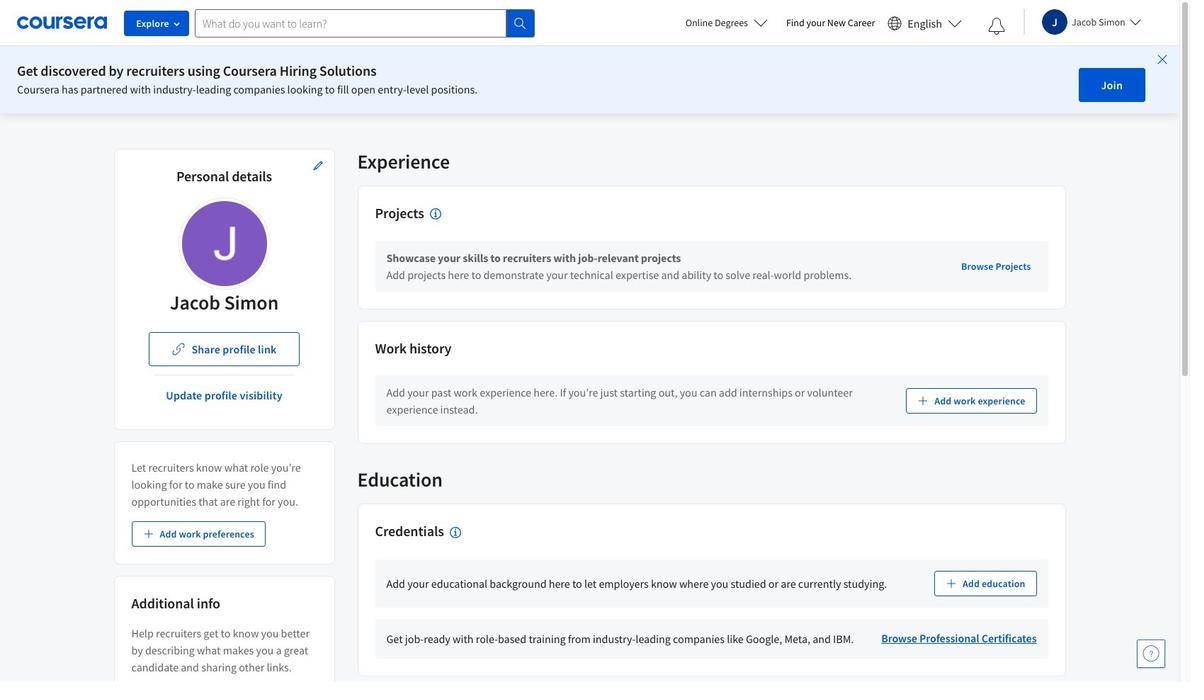 Task type: vqa. For each thing, say whether or not it's contained in the screenshot.
The Coursera For Business IMAGE
no



Task type: describe. For each thing, give the bounding box(es) containing it.
help center image
[[1143, 645, 1160, 662]]

information about the projects section image
[[430, 208, 441, 220]]

What do you want to learn? text field
[[195, 9, 506, 37]]

profile photo image
[[182, 201, 267, 286]]

coursera image
[[17, 12, 107, 34]]



Task type: locate. For each thing, give the bounding box(es) containing it.
information about credentials section image
[[450, 527, 461, 538]]

edit personal details. image
[[312, 160, 323, 171]]

None search field
[[195, 9, 535, 37]]



